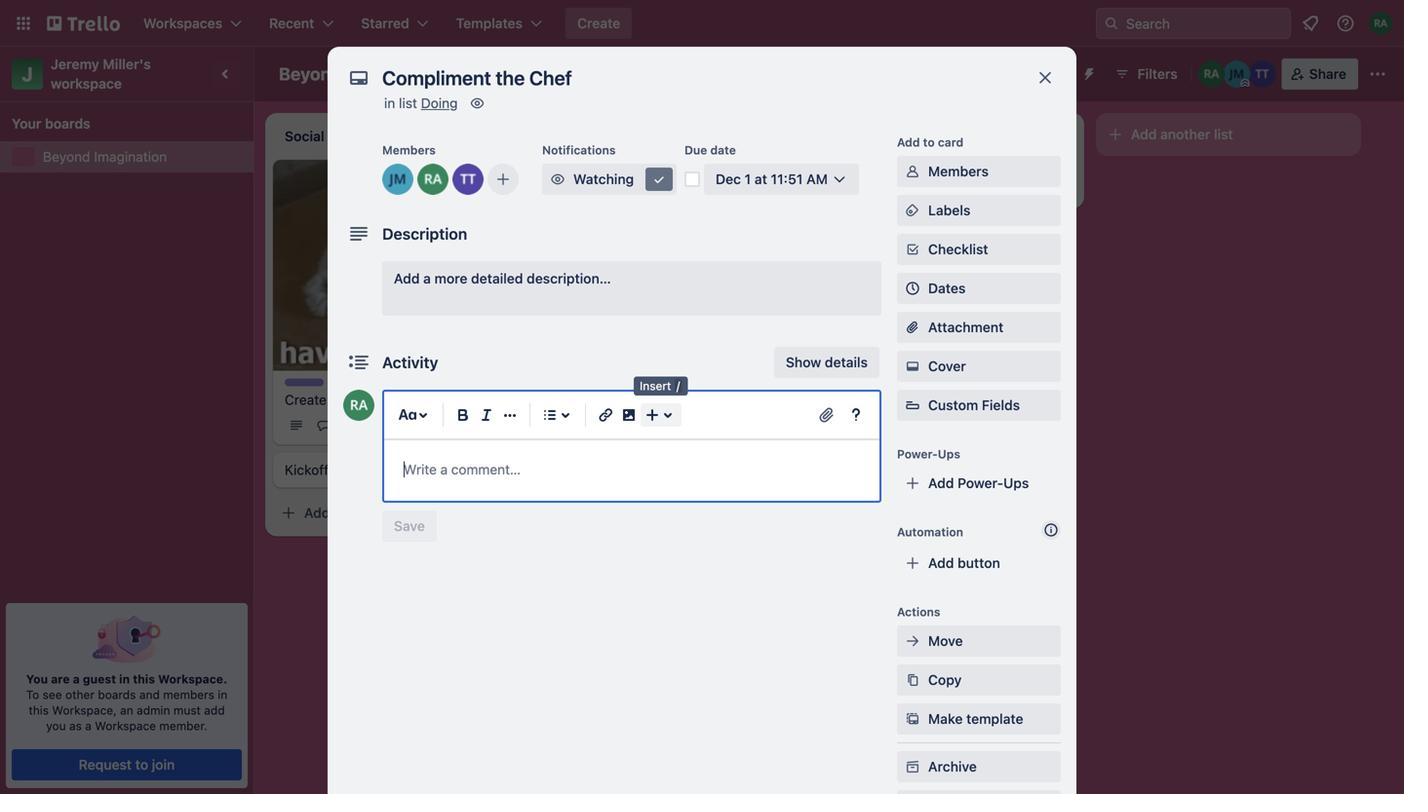 Task type: describe. For each thing, give the bounding box(es) containing it.
add another list
[[1131, 126, 1233, 142]]

board link
[[529, 59, 612, 90]]

sm image for labels
[[903, 201, 923, 220]]

add left more
[[394, 271, 420, 287]]

add
[[204, 704, 225, 718]]

a right are
[[73, 673, 80, 687]]

insert /
[[640, 379, 680, 393]]

add to card
[[897, 136, 964, 149]]

1 horizontal spatial in
[[218, 689, 227, 702]]

0 vertical spatial this
[[133, 673, 155, 687]]

1 horizontal spatial terry turtle (terryturtle) image
[[492, 414, 515, 437]]

create from template… image
[[499, 506, 515, 521]]

make template link
[[897, 704, 1061, 735]]

0 horizontal spatial ruby anderson (rubyanderson7) image
[[343, 390, 374, 421]]

request to join button
[[12, 750, 242, 781]]

you
[[46, 720, 66, 733]]

add button
[[928, 555, 1000, 571]]

copy link
[[897, 665, 1061, 696]]

create button
[[566, 8, 632, 39]]

0 horizontal spatial ups
[[938, 448, 961, 461]]

and
[[139, 689, 160, 702]]

sm image for copy
[[903, 671, 923, 690]]

sm image for watching
[[548, 170, 568, 189]]

template
[[966, 711, 1024, 728]]

add power-ups
[[928, 475, 1029, 492]]

link image
[[594, 404, 617, 427]]

notifications
[[542, 143, 616, 157]]

instagram
[[330, 392, 393, 408]]

dec 1 at 11:51 am button
[[704, 164, 859, 195]]

share
[[1309, 66, 1347, 82]]

custom
[[928, 397, 978, 413]]

make template
[[928, 711, 1024, 728]]

/
[[677, 379, 680, 393]]

workspace
[[95, 720, 156, 733]]

more
[[435, 271, 468, 287]]

must
[[173, 704, 201, 718]]

a down the "kickoff meeting"
[[334, 505, 341, 521]]

watching
[[573, 171, 634, 187]]

thinking link
[[562, 179, 788, 199]]

beyond imagination link
[[43, 147, 242, 167]]

sm image left mark due date as complete checkbox on the top left of the page
[[649, 170, 669, 189]]

add power-ups link
[[897, 468, 1061, 499]]

in list doing
[[384, 95, 458, 111]]

1 for dec 1 at 11:51 am
[[745, 171, 751, 187]]

workspace,
[[52, 704, 117, 718]]

member.
[[159, 720, 207, 733]]

beyond imagination inside text field
[[279, 63, 445, 84]]

labels
[[928, 202, 971, 218]]

1 vertical spatial ruby anderson (rubyanderson7) image
[[768, 246, 792, 269]]

1 for dec 1
[[637, 251, 643, 264]]

checklist
[[928, 241, 988, 257]]

save button
[[382, 511, 437, 542]]

watching button
[[542, 164, 677, 195]]

card for create from template… icon
[[345, 505, 374, 521]]

create from template… image
[[1053, 177, 1069, 193]]

create for create
[[577, 15, 620, 31]]

a right am
[[888, 177, 895, 193]]

date
[[710, 143, 736, 157]]

imagination inside text field
[[346, 63, 445, 84]]

add a card for create from template… icon
[[304, 505, 374, 521]]

add up "members" link
[[897, 136, 920, 149]]

0 vertical spatial power-
[[897, 448, 938, 461]]

see
[[43, 689, 62, 702]]

create instagram
[[285, 392, 393, 408]]

your
[[12, 116, 41, 132]]

you
[[26, 673, 48, 687]]

another
[[1161, 126, 1211, 142]]

custom fields button
[[897, 396, 1061, 415]]

board
[[562, 66, 600, 82]]

due
[[685, 143, 707, 157]]

automation image
[[1073, 59, 1101, 86]]

checklist link
[[897, 234, 1061, 265]]

beyond inside text field
[[279, 63, 342, 84]]

add another list button
[[1096, 113, 1361, 156]]

Search field
[[1120, 9, 1290, 38]]

fields
[[982, 397, 1020, 413]]

0 horizontal spatial terry turtle (terryturtle) image
[[453, 164, 484, 195]]

an
[[120, 704, 133, 718]]

more formatting image
[[498, 404, 522, 427]]

details
[[825, 354, 868, 371]]

Main content area, start typing to enter text. text field
[[404, 458, 860, 482]]

cover
[[928, 358, 966, 374]]

sm image for cover
[[903, 357, 923, 376]]

text styles image
[[396, 404, 419, 427]]

filters
[[1138, 66, 1178, 82]]

dates button
[[897, 273, 1061, 304]]

dec for dec 1 at 11:51 am
[[716, 171, 741, 187]]

you are a guest in this workspace. to see other boards and members in this workspace, an admin must add you as a workspace member.
[[26, 673, 227, 733]]

as
[[69, 720, 82, 733]]

2 vertical spatial 1
[[374, 419, 379, 432]]

doing link
[[421, 95, 458, 111]]

power ups image
[[1046, 66, 1062, 82]]

kickoff meeting
[[285, 462, 384, 478]]

sm image down the star or unstar board icon
[[468, 94, 487, 113]]

add a card button for create from template… icon
[[273, 498, 492, 529]]

0 vertical spatial terry turtle (terryturtle) image
[[1249, 60, 1276, 88]]

sm image for make template
[[903, 710, 923, 729]]

sm image for checklist
[[903, 240, 923, 259]]

card for create from template… image
[[899, 177, 927, 193]]

workspace visible image
[[502, 66, 517, 82]]

Board name text field
[[269, 59, 455, 90]]

1 horizontal spatial members
[[928, 163, 989, 179]]

description
[[382, 225, 467, 243]]

boards inside you are a guest in this workspace. to see other boards and members in this workspace, an admin must add you as a workspace member.
[[98, 689, 136, 702]]

1 horizontal spatial jeremy miller (jeremymiller198) image
[[1224, 60, 1251, 88]]

image image
[[617, 404, 641, 427]]

at
[[755, 171, 767, 187]]

add down the power-ups
[[928, 475, 954, 492]]

your boards
[[12, 116, 90, 132]]

request to join
[[79, 757, 175, 773]]



Task type: locate. For each thing, give the bounding box(es) containing it.
sm image left "copy"
[[903, 671, 923, 690]]

beyond imagination
[[279, 63, 445, 84], [43, 149, 167, 165]]

1 vertical spatial beyond
[[43, 149, 90, 165]]

color: bold red, title: "thoughts" element
[[562, 168, 615, 182]]

sm image inside move link
[[903, 632, 923, 651]]

tooltip containing insert
[[634, 377, 688, 396]]

0 horizontal spatial in
[[119, 673, 130, 687]]

1 horizontal spatial add a card
[[858, 177, 927, 193]]

in up add
[[218, 689, 227, 702]]

in right guest
[[119, 673, 130, 687]]

other
[[65, 689, 95, 702]]

1 horizontal spatial to
[[923, 136, 935, 149]]

create down the color: purple, title: none icon
[[285, 392, 327, 408]]

automation
[[897, 526, 963, 539]]

add a card button down kickoff meeting link
[[273, 498, 492, 529]]

power- down the power-ups
[[958, 475, 1004, 492]]

create instagram link
[[285, 390, 511, 410]]

bold ⌘b image
[[452, 404, 475, 427]]

0 horizontal spatial jeremy miller (jeremymiller198) image
[[382, 164, 413, 195]]

lists image
[[538, 404, 562, 427]]

this up and
[[133, 673, 155, 687]]

1 horizontal spatial create
[[577, 15, 620, 31]]

attachment
[[928, 319, 1004, 335]]

1 horizontal spatial ruby anderson (rubyanderson7) image
[[417, 164, 449, 195]]

0 horizontal spatial card
[[345, 505, 374, 521]]

0 vertical spatial ups
[[938, 448, 961, 461]]

0 horizontal spatial ruby anderson (rubyanderson7) image
[[768, 246, 792, 269]]

beyond imagination down your boards with 1 items "element"
[[43, 149, 167, 165]]

add left another
[[1131, 126, 1157, 142]]

to for card
[[923, 136, 935, 149]]

sm image left make at the right bottom of the page
[[903, 710, 923, 729]]

boards inside "element"
[[45, 116, 90, 132]]

0 vertical spatial ruby anderson (rubyanderson7) image
[[1369, 12, 1393, 35]]

to for join
[[135, 757, 148, 773]]

a
[[888, 177, 895, 193], [423, 271, 431, 287], [334, 505, 341, 521], [73, 673, 80, 687], [85, 720, 92, 733]]

0 horizontal spatial 1
[[374, 419, 379, 432]]

power- down the custom
[[897, 448, 938, 461]]

1 left the "at"
[[745, 171, 751, 187]]

create for create instagram
[[285, 392, 327, 408]]

members down in list doing
[[382, 143, 436, 157]]

add a more detailed description… link
[[382, 261, 882, 316]]

0 vertical spatial add a card
[[858, 177, 927, 193]]

this down to
[[29, 704, 49, 718]]

boards
[[45, 116, 90, 132], [98, 689, 136, 702]]

boards up an
[[98, 689, 136, 702]]

members up labels
[[928, 163, 989, 179]]

1 vertical spatial card
[[899, 177, 927, 193]]

1 horizontal spatial 1
[[637, 251, 643, 264]]

add a card down add to card
[[858, 177, 927, 193]]

ruby anderson (rubyanderson7) image left text styles image
[[343, 390, 374, 421]]

create inside button
[[577, 15, 620, 31]]

list right another
[[1214, 126, 1233, 142]]

beyond imagination up in list doing
[[279, 63, 445, 84]]

3 sm image from the top
[[903, 671, 923, 690]]

0 horizontal spatial list
[[399, 95, 417, 111]]

dec down the 'thinking'
[[612, 251, 634, 264]]

miller's
[[103, 56, 151, 72]]

0 horizontal spatial create
[[285, 392, 327, 408]]

1
[[745, 171, 751, 187], [637, 251, 643, 264], [374, 419, 379, 432]]

0 vertical spatial add a card button
[[827, 170, 1045, 201]]

1 horizontal spatial ups
[[1004, 475, 1029, 492]]

1 vertical spatial imagination
[[94, 149, 167, 165]]

0 horizontal spatial boards
[[45, 116, 90, 132]]

0 horizontal spatial add a card
[[304, 505, 374, 521]]

jeremy miller's workspace
[[51, 56, 154, 92]]

show menu image
[[1368, 64, 1388, 84]]

jeremy miller (jeremymiller198) image
[[741, 246, 765, 269]]

dec 1 at 11:51 am
[[716, 171, 828, 187]]

Dec 1 checkbox
[[589, 246, 649, 269]]

1 horizontal spatial list
[[1214, 126, 1233, 142]]

0 vertical spatial to
[[923, 136, 935, 149]]

sm image left archive
[[903, 758, 923, 777]]

copy
[[928, 672, 962, 689]]

imagination up in list doing
[[346, 63, 445, 84]]

power-
[[897, 448, 938, 461], [958, 475, 1004, 492]]

1 inside option
[[637, 251, 643, 264]]

archive link
[[897, 752, 1061, 783]]

workspace.
[[158, 673, 227, 687]]

2 vertical spatial sm image
[[903, 671, 923, 690]]

primary element
[[0, 0, 1404, 47]]

join
[[152, 757, 175, 773]]

color: purple, title: none image
[[285, 379, 324, 387]]

request
[[79, 757, 132, 773]]

sm image down actions
[[903, 632, 923, 651]]

card down add to card
[[899, 177, 927, 193]]

0 vertical spatial ruby anderson (rubyanderson7) image
[[1198, 60, 1226, 88]]

terry turtle (terryturtle) image
[[1249, 60, 1276, 88], [453, 164, 484, 195], [492, 414, 515, 437]]

terry turtle (terryturtle) image right bold ⌘b image
[[492, 414, 515, 437]]

archive
[[928, 759, 977, 775]]

in down beyond imagination text field
[[384, 95, 395, 111]]

2 vertical spatial terry turtle (terryturtle) image
[[492, 414, 515, 437]]

1 horizontal spatial beyond
[[279, 63, 342, 84]]

show details link
[[774, 347, 880, 378]]

search image
[[1104, 16, 1120, 31]]

kickoff
[[285, 462, 329, 478]]

sm image left cover
[[903, 357, 923, 376]]

1 vertical spatial beyond imagination
[[43, 149, 167, 165]]

0 horizontal spatial add a card button
[[273, 498, 492, 529]]

labels link
[[897, 195, 1061, 226]]

sm image
[[468, 94, 487, 113], [903, 162, 923, 181], [548, 170, 568, 189], [649, 170, 669, 189], [903, 240, 923, 259], [903, 357, 923, 376], [903, 710, 923, 729], [903, 758, 923, 777]]

2 horizontal spatial ruby anderson (rubyanderson7) image
[[1369, 12, 1393, 35]]

terry turtle (terryturtle) image left add members to card icon
[[453, 164, 484, 195]]

sm image down notifications
[[548, 170, 568, 189]]

1 vertical spatial sm image
[[903, 632, 923, 651]]

open help dialog image
[[845, 404, 868, 427]]

thoughts thinking
[[562, 169, 616, 197]]

sm image inside "members" link
[[903, 162, 923, 181]]

activity
[[382, 354, 438, 372]]

0 vertical spatial beyond imagination
[[279, 63, 445, 84]]

sm image inside 'cover' 'link'
[[903, 357, 923, 376]]

0 horizontal spatial imagination
[[94, 149, 167, 165]]

in
[[384, 95, 395, 111], [119, 673, 130, 687], [218, 689, 227, 702]]

add a card down the "kickoff meeting"
[[304, 505, 374, 521]]

0 horizontal spatial power-
[[897, 448, 938, 461]]

ups down fields
[[1004, 475, 1029, 492]]

2 vertical spatial card
[[345, 505, 374, 521]]

0 horizontal spatial members
[[382, 143, 436, 157]]

open information menu image
[[1336, 14, 1356, 33]]

0 vertical spatial in
[[384, 95, 395, 111]]

to inside button
[[135, 757, 148, 773]]

list inside button
[[1214, 126, 1233, 142]]

admin
[[137, 704, 170, 718]]

add down kickoff
[[304, 505, 330, 521]]

attachment button
[[897, 312, 1061, 343]]

1 vertical spatial 1
[[637, 251, 643, 264]]

list
[[399, 95, 417, 111], [1214, 126, 1233, 142]]

save
[[394, 518, 425, 534]]

j
[[22, 62, 33, 85]]

add right am
[[858, 177, 884, 193]]

0 vertical spatial members
[[382, 143, 436, 157]]

0 horizontal spatial to
[[135, 757, 148, 773]]

2 vertical spatial in
[[218, 689, 227, 702]]

1 vertical spatial terry turtle (terryturtle) image
[[453, 164, 484, 195]]

add a card button up labels
[[827, 170, 1045, 201]]

star or unstar board image
[[467, 66, 482, 82]]

0 vertical spatial 1
[[745, 171, 751, 187]]

0 vertical spatial create
[[577, 15, 620, 31]]

insert
[[640, 379, 671, 393]]

sm image for members
[[903, 162, 923, 181]]

sm image down add to card
[[903, 162, 923, 181]]

a left more
[[423, 271, 431, 287]]

imagination
[[346, 63, 445, 84], [94, 149, 167, 165]]

None text field
[[373, 60, 1016, 96]]

dec inside option
[[612, 251, 634, 264]]

sm image inside copy link
[[903, 671, 923, 690]]

1 horizontal spatial boards
[[98, 689, 136, 702]]

to up "members" link
[[923, 136, 935, 149]]

dec inside button
[[716, 171, 741, 187]]

2 vertical spatial ruby anderson (rubyanderson7) image
[[343, 390, 374, 421]]

1 horizontal spatial dec
[[716, 171, 741, 187]]

sm image
[[903, 201, 923, 220], [903, 632, 923, 651], [903, 671, 923, 690]]

create up board
[[577, 15, 620, 31]]

ruby anderson (rubyanderson7) image
[[1369, 12, 1393, 35], [417, 164, 449, 195], [343, 390, 374, 421]]

sm image for move
[[903, 632, 923, 651]]

1 vertical spatial dec
[[612, 251, 634, 264]]

show details
[[786, 354, 868, 371]]

dec for dec 1
[[612, 251, 634, 264]]

card down meeting
[[345, 505, 374, 521]]

0 notifications image
[[1299, 12, 1322, 35]]

add members to card image
[[495, 170, 511, 189]]

1 inside button
[[745, 171, 751, 187]]

0 vertical spatial dec
[[716, 171, 741, 187]]

ruby anderson (rubyanderson7) image
[[1198, 60, 1226, 88], [768, 246, 792, 269]]

ruby anderson (rubyanderson7) image right jeremy miller (jeremymiller198) image
[[768, 246, 792, 269]]

sm image inside make template link
[[903, 710, 923, 729]]

0 horizontal spatial dec
[[612, 251, 634, 264]]

1 vertical spatial jeremy miller (jeremymiller198) image
[[382, 164, 413, 195]]

editor toolbar toolbar
[[392, 400, 872, 431]]

move
[[928, 633, 963, 649]]

ruby anderson (rubyanderson7) image right the open information menu 'icon'
[[1369, 12, 1393, 35]]

detailed
[[471, 271, 523, 287]]

actions
[[897, 606, 941, 619]]

2 horizontal spatial terry turtle (terryturtle) image
[[1249, 60, 1276, 88]]

italic ⌘i image
[[475, 404, 498, 427]]

add a card for create from template… image
[[858, 177, 927, 193]]

ruby anderson (rubyanderson7) image down search field
[[1198, 60, 1226, 88]]

description…
[[527, 271, 611, 287]]

guest
[[83, 673, 116, 687]]

0 vertical spatial beyond
[[279, 63, 342, 84]]

add button button
[[897, 548, 1061, 579]]

add a card
[[858, 177, 927, 193], [304, 505, 374, 521]]

1 vertical spatial ruby anderson (rubyanderson7) image
[[417, 164, 449, 195]]

thoughts
[[562, 169, 615, 182]]

1 horizontal spatial add a card button
[[827, 170, 1045, 201]]

boards right your in the top of the page
[[45, 116, 90, 132]]

power-ups
[[897, 448, 961, 461]]

0 vertical spatial imagination
[[346, 63, 445, 84]]

1 horizontal spatial this
[[133, 673, 155, 687]]

dec 1
[[612, 251, 643, 264]]

0 vertical spatial jeremy miller (jeremymiller198) image
[[1224, 60, 1251, 88]]

members link
[[897, 156, 1061, 187]]

0 horizontal spatial this
[[29, 704, 49, 718]]

2 horizontal spatial card
[[938, 136, 964, 149]]

1 vertical spatial members
[[928, 163, 989, 179]]

1 vertical spatial in
[[119, 673, 130, 687]]

show
[[786, 354, 821, 371]]

terry turtle (terryturtle) image left share button
[[1249, 60, 1276, 88]]

sm image inside the 'archive' link
[[903, 758, 923, 777]]

ups up add power-ups
[[938, 448, 961, 461]]

custom fields
[[928, 397, 1020, 413]]

add
[[1131, 126, 1157, 142], [897, 136, 920, 149], [858, 177, 884, 193], [394, 271, 420, 287], [928, 475, 954, 492], [304, 505, 330, 521], [928, 555, 954, 571]]

button
[[958, 555, 1000, 571]]

1 down instagram
[[374, 419, 379, 432]]

sm image left labels
[[903, 201, 923, 220]]

2 horizontal spatial in
[[384, 95, 395, 111]]

1 horizontal spatial card
[[899, 177, 927, 193]]

1 horizontal spatial imagination
[[346, 63, 445, 84]]

card
[[938, 136, 964, 149], [899, 177, 927, 193], [345, 505, 374, 521]]

doing
[[421, 95, 458, 111]]

jeremy miller (jeremymiller198) image
[[1224, 60, 1251, 88], [382, 164, 413, 195]]

move link
[[897, 626, 1061, 657]]

0 horizontal spatial beyond imagination
[[43, 149, 167, 165]]

to
[[26, 689, 39, 702]]

sm image left checklist
[[903, 240, 923, 259]]

am
[[807, 171, 828, 187]]

cover link
[[897, 351, 1061, 382]]

to
[[923, 136, 935, 149], [135, 757, 148, 773]]

ruby anderson (rubyanderson7) image up 'description'
[[417, 164, 449, 195]]

1 vertical spatial boards
[[98, 689, 136, 702]]

1 vertical spatial ups
[[1004, 475, 1029, 492]]

dates
[[928, 280, 966, 296]]

sm image for archive
[[903, 758, 923, 777]]

back to home image
[[47, 8, 120, 39]]

sm image inside checklist link
[[903, 240, 923, 259]]

share button
[[1282, 59, 1358, 90]]

1 horizontal spatial ruby anderson (rubyanderson7) image
[[1198, 60, 1226, 88]]

0 horizontal spatial beyond
[[43, 149, 90, 165]]

1 horizontal spatial beyond imagination
[[279, 63, 445, 84]]

1 horizontal spatial power-
[[958, 475, 1004, 492]]

are
[[51, 673, 70, 687]]

1 vertical spatial create
[[285, 392, 327, 408]]

sm image inside the labels link
[[903, 201, 923, 220]]

workspace
[[51, 76, 122, 92]]

this
[[133, 673, 155, 687], [29, 704, 49, 718]]

tooltip
[[634, 377, 688, 396]]

due date
[[685, 143, 736, 157]]

2 sm image from the top
[[903, 632, 923, 651]]

jeremy miller (jeremymiller198) image up 'description'
[[382, 164, 413, 195]]

terry turtle (terryturtle) image
[[714, 246, 737, 269]]

1 vertical spatial add a card button
[[273, 498, 492, 529]]

1 vertical spatial power-
[[958, 475, 1004, 492]]

meeting
[[332, 462, 384, 478]]

attach and insert link image
[[817, 406, 837, 425]]

filters button
[[1109, 59, 1184, 90]]

0 vertical spatial sm image
[[903, 201, 923, 220]]

jeremy miller (jeremymiller198) image down search field
[[1224, 60, 1251, 88]]

add a card button for create from template… image
[[827, 170, 1045, 201]]

add a more detailed description…
[[394, 271, 611, 287]]

1 vertical spatial this
[[29, 704, 49, 718]]

1 vertical spatial add a card
[[304, 505, 374, 521]]

0 vertical spatial boards
[[45, 116, 90, 132]]

1 sm image from the top
[[903, 201, 923, 220]]

11:51
[[771, 171, 803, 187]]

card up "members" link
[[938, 136, 964, 149]]

0 vertical spatial list
[[399, 95, 417, 111]]

dec down date
[[716, 171, 741, 187]]

ruby anderson (rubyanderson7) image inside primary element
[[1369, 12, 1393, 35]]

1 down thinking link
[[637, 251, 643, 264]]

imagination down your boards with 1 items "element"
[[94, 149, 167, 165]]

0 vertical spatial card
[[938, 136, 964, 149]]

Mark due date as complete checkbox
[[685, 172, 700, 187]]

thinking
[[562, 181, 616, 197]]

2 horizontal spatial 1
[[745, 171, 751, 187]]

1 vertical spatial to
[[135, 757, 148, 773]]

list left doing link
[[399, 95, 417, 111]]

add down the automation at the bottom right
[[928, 555, 954, 571]]

1 vertical spatial list
[[1214, 126, 1233, 142]]

your boards with 1 items element
[[12, 112, 232, 136]]

to left join
[[135, 757, 148, 773]]

a right as
[[85, 720, 92, 733]]



Task type: vqa. For each thing, say whether or not it's contained in the screenshot.
List item image for Press
no



